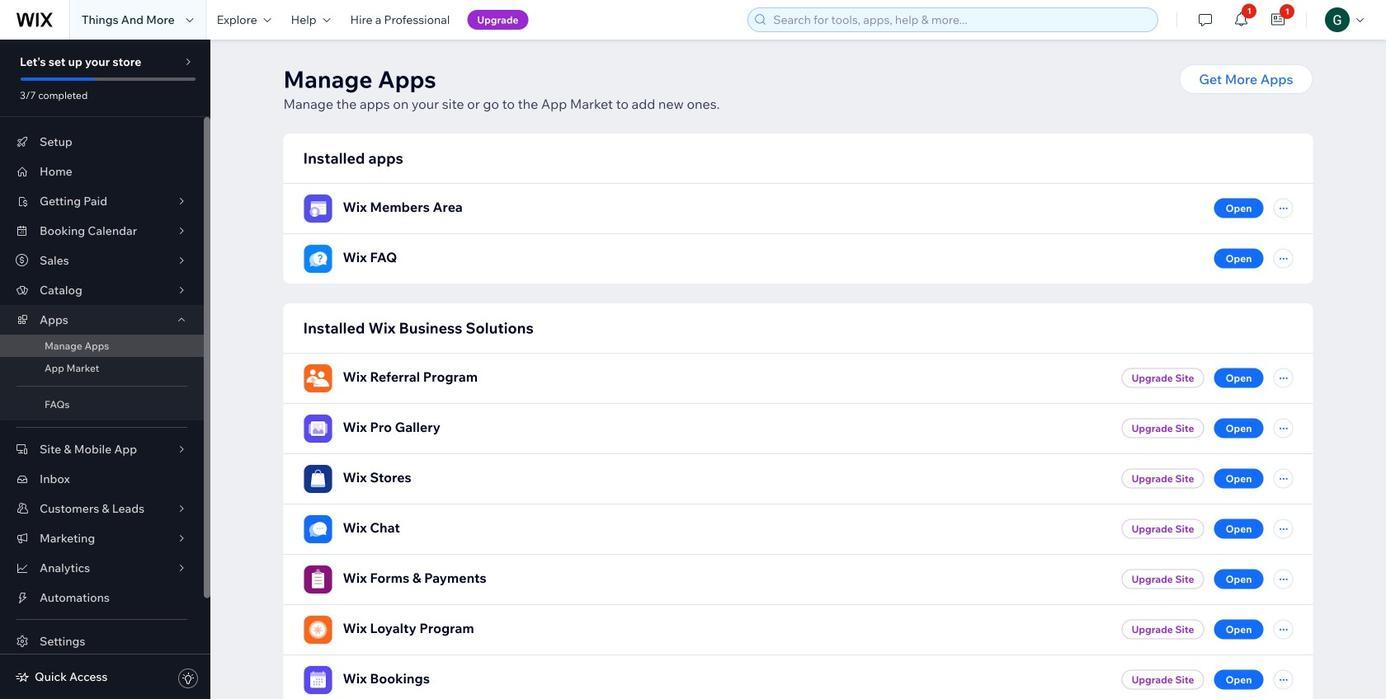 Task type: vqa. For each thing, say whether or not it's contained in the screenshot.
Sidebar element
yes



Task type: describe. For each thing, give the bounding box(es) containing it.
sidebar element
[[0, 40, 210, 700]]



Task type: locate. For each thing, give the bounding box(es) containing it.
Search for tools, apps, help & more... field
[[769, 8, 1153, 31]]



